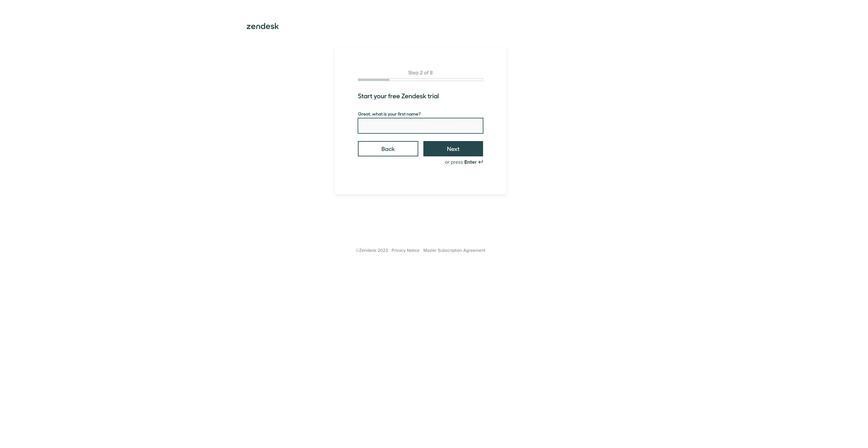 Task type: describe. For each thing, give the bounding box(es) containing it.
is
[[384, 110, 387, 117]]

subscription
[[438, 248, 462, 253]]

2023
[[377, 248, 388, 253]]

back
[[382, 145, 395, 153]]

enter
[[464, 159, 477, 165]]

start
[[358, 91, 372, 100]]

privacy notice
[[392, 248, 420, 253]]

zendesk
[[401, 91, 426, 100]]

©zendesk 2023 link
[[356, 248, 388, 253]]

of
[[424, 70, 429, 76]]

master
[[423, 248, 437, 253]]

Great, what is your first name? text field
[[358, 118, 483, 133]]

first
[[398, 110, 406, 117]]

what
[[372, 110, 383, 117]]

next button
[[424, 141, 483, 156]]

start your free zendesk trial
[[358, 91, 439, 100]]

or press enter
[[445, 159, 477, 165]]

notice
[[407, 248, 420, 253]]

2
[[420, 70, 423, 76]]

name?
[[407, 110, 421, 117]]



Task type: locate. For each thing, give the bounding box(es) containing it.
agreement
[[463, 248, 485, 253]]

zendesk image
[[247, 23, 279, 29]]

back button
[[358, 141, 418, 156]]

1 horizontal spatial your
[[388, 110, 397, 117]]

your left free
[[374, 91, 387, 100]]

press
[[451, 159, 463, 165]]

privacy notice link
[[392, 248, 420, 253]]

step
[[408, 70, 419, 76]]

privacy
[[392, 248, 406, 253]]

or
[[445, 159, 450, 165]]

next
[[447, 145, 460, 153]]

©zendesk 2023
[[356, 248, 388, 253]]

enter image
[[478, 160, 483, 165]]

©zendesk
[[356, 248, 376, 253]]

master subscription agreement link
[[423, 248, 485, 253]]

trial
[[428, 91, 439, 100]]

great, what is your first name?
[[358, 110, 421, 117]]

master subscription agreement
[[423, 248, 485, 253]]

your right the is
[[388, 110, 397, 117]]

0 vertical spatial your
[[374, 91, 387, 100]]

step 2 of 8
[[408, 70, 433, 76]]

1 vertical spatial your
[[388, 110, 397, 117]]

free
[[388, 91, 400, 100]]

your
[[374, 91, 387, 100], [388, 110, 397, 117]]

8
[[430, 70, 433, 76]]

great,
[[358, 110, 371, 117]]

0 horizontal spatial your
[[374, 91, 387, 100]]



Task type: vqa. For each thing, say whether or not it's contained in the screenshot.
give
no



